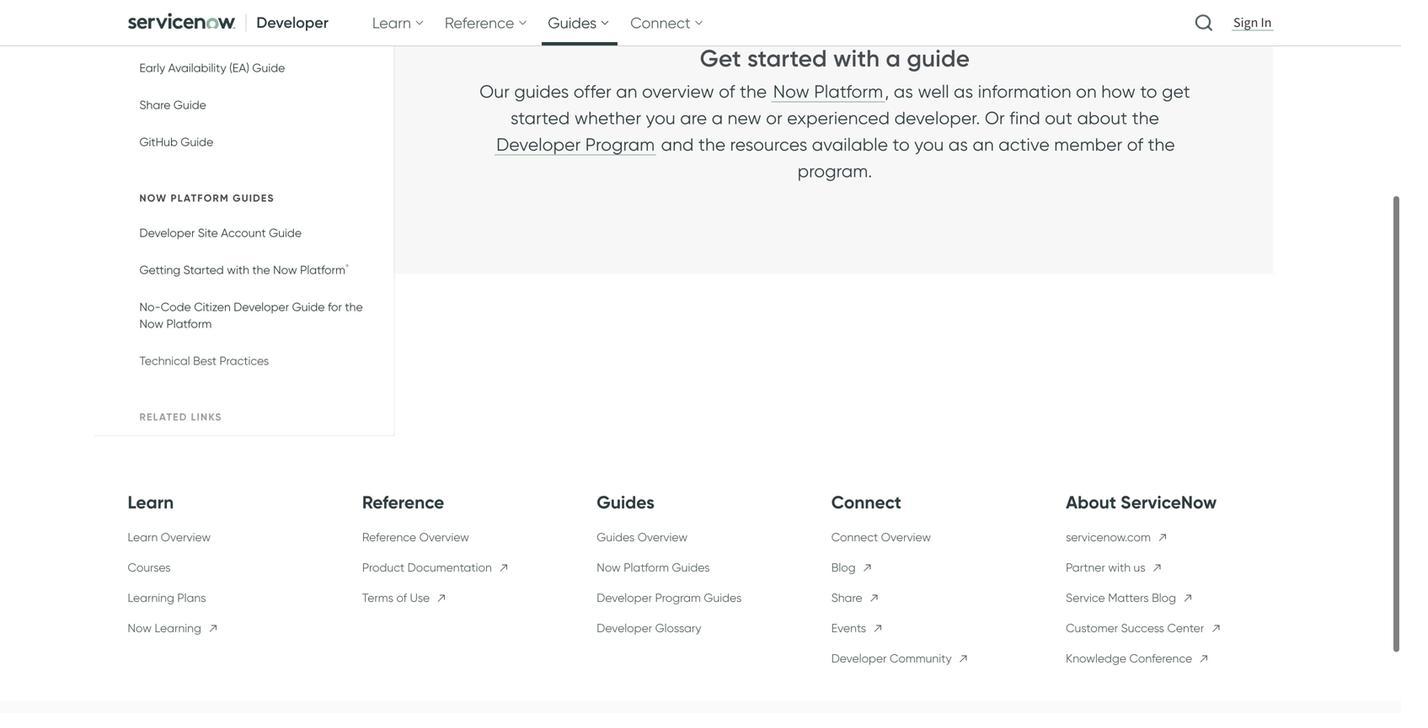 Task type: describe. For each thing, give the bounding box(es) containing it.
about servicenow
[[1066, 492, 1217, 514]]

1 vertical spatial reference
[[362, 492, 444, 514]]

reference inside button
[[445, 13, 514, 32]]

in
[[1261, 14, 1272, 31]]

developer link
[[121, 0, 339, 45]]

guides button
[[541, 0, 617, 45]]

learn button
[[366, 0, 431, 45]]

sign in button
[[1230, 13, 1275, 32]]

developer
[[256, 13, 328, 32]]

1 vertical spatial guides
[[597, 492, 655, 514]]

sign in
[[1233, 14, 1272, 31]]



Task type: locate. For each thing, give the bounding box(es) containing it.
0 vertical spatial guides
[[548, 13, 597, 32]]

reference button
[[438, 0, 535, 45]]

1 horizontal spatial learn
[[372, 13, 411, 32]]

learn
[[372, 13, 411, 32], [128, 492, 174, 514]]

about
[[1066, 492, 1116, 514]]

sign
[[1233, 14, 1258, 31]]

connect button
[[624, 0, 711, 45]]

1 vertical spatial connect
[[831, 492, 901, 514]]

connect
[[630, 13, 691, 32], [831, 492, 901, 514]]

connect inside button
[[630, 13, 691, 32]]

0 vertical spatial reference
[[445, 13, 514, 32]]

0 horizontal spatial learn
[[128, 492, 174, 514]]

reference
[[445, 13, 514, 32], [362, 492, 444, 514]]

servicenow
[[1121, 492, 1217, 514]]

learn inside button
[[372, 13, 411, 32]]

1 vertical spatial learn
[[128, 492, 174, 514]]

0 horizontal spatial connect
[[630, 13, 691, 32]]

1 horizontal spatial connect
[[831, 492, 901, 514]]

guides
[[548, 13, 597, 32], [597, 492, 655, 514]]

0 vertical spatial learn
[[372, 13, 411, 32]]

0 vertical spatial connect
[[630, 13, 691, 32]]

guides inside button
[[548, 13, 597, 32]]



